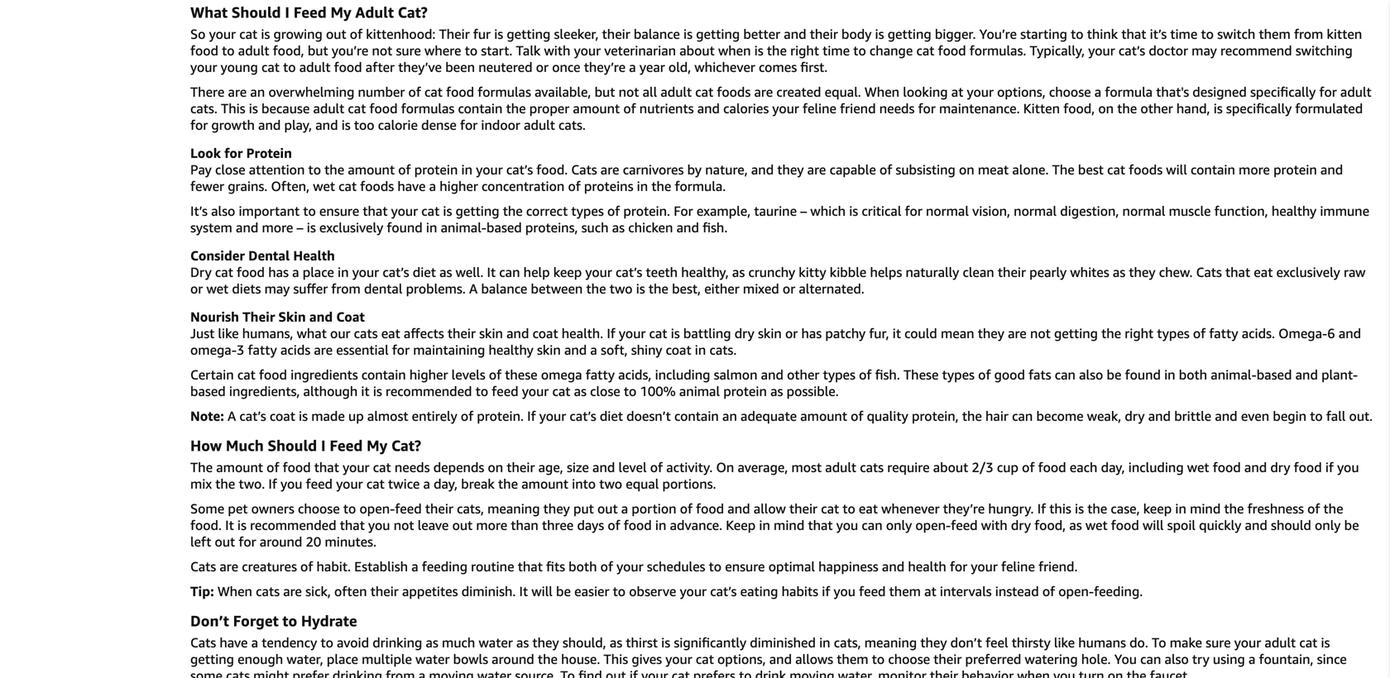 Task type: describe. For each thing, give the bounding box(es) containing it.
the down you
[[1127, 668, 1147, 679]]

health.
[[562, 326, 603, 341]]

in inside consider dental health dry cat food has a place in your cat's diet as well. it can help keep your cat's teeth healthy, as crunchy kitty kibble helps naturally clean their pearly whites as they chew. cats that eat exclusively raw or wet diets may suffer from dental problems. a balance between the two is the best, either mixed or alternated.
[[338, 264, 349, 280]]

and up what
[[309, 309, 333, 325]]

left
[[190, 534, 211, 550]]

for up the look
[[190, 117, 208, 133]]

options, inside the "there are an overwhelming number of cat food formulas available, but not all adult cat foods are created equal. when looking at your options, choose a formula that's designed specifically for adult cats. this is because adult cat food formulas contain the proper amount of nutrients and calories your feline friend needs for maintenance. kitten food, on the other hand, is specifically formulated for growth and play, and is too calorie dense for indoor adult cats."
[[997, 84, 1046, 100]]

1 vertical spatial mind
[[774, 518, 805, 533]]

the right freshness on the bottom right of page
[[1324, 501, 1343, 517]]

habits
[[782, 584, 818, 600]]

thirst
[[626, 635, 658, 651]]

food, inside what should i feed my adult cat? so your cat is growing out of kittenhood: their fur is getting sleeker, their balance is getting better and their body is getting bigger. you're starting to think that it's time to switch them from kitten food to adult food, but you're not sure where to start. talk with your veterinarian about when is the right time to change cat food formulas. typically, your cat's doctor may recommend switching your young cat to adult food after they've been neutered or once they're a year old, whichever comes first.
[[273, 43, 304, 58]]

0 horizontal spatial protein
[[414, 162, 458, 177]]

routine
[[471, 559, 514, 575]]

is inside certain cat food ingredients contain higher levels of these omega fatty acids, including salmon and other types of fish. these types of good fats can also be found in both animal-based and plant- based ingredients, although it is recommended to feed your cat as close to 100% animal protein as possible.
[[373, 384, 382, 399]]

schedules
[[647, 559, 705, 575]]

0 vertical spatial drinking
[[373, 635, 422, 651]]

them inside don't forget to hydrate cats have a tendency to avoid drinking as much water as they should, as thirst is significantly diminished in cats, meaning they don't feel thirsty like humans do. to make sure your adult cat is getting enough water, place multiple water bowls around the house. this gives your cat options, and allows them to choose their preferred watering hole. you can also try using a fountain, since some cats might prefer drinking from a moving water source. to find out if your cat prefers to drink moving water, monitor their behavior when you turn on the faucet.
[[837, 652, 869, 667]]

old,
[[669, 59, 691, 75]]

both inside certain cat food ingredients contain higher levels of these omega fatty acids, including salmon and other types of fish. these types of good fats can also be found in both animal-based and plant- based ingredients, although it is recommended to feed your cat as close to 100% animal protein as possible.
[[1179, 367, 1207, 383]]

problems.
[[406, 281, 466, 297]]

made
[[311, 408, 345, 424]]

cat's up "dental"
[[383, 264, 409, 280]]

begin
[[1273, 408, 1307, 424]]

feed down 'twice' on the left of page
[[395, 501, 422, 517]]

food left each
[[1038, 460, 1066, 475]]

skin
[[278, 309, 306, 325]]

types inside nourish their skin and coat just like humans, what our cats eat affects their skin and coat health. if your cat is battling dry skin or has patchy fur, it could mean they are not getting the right types of fatty acids. omega-6 and omega-3 fatty acids are essential for maintaining healthy skin and a soft, shiny coat in cats.
[[1157, 326, 1190, 341]]

in inside it's also important to ensure that your cat is getting the correct types of protein. for example, taurine – which is critical for normal vision, normal digestion, normal muscle function, healthy immune system and more – is exclusively found in animal-based proteins, such as chicken and fish.
[[426, 220, 437, 235]]

0 vertical spatial mind
[[1190, 501, 1221, 517]]

don't forget to hydrate cats have a tendency to avoid drinking as much water as they should, as thirst is significantly diminished in cats, meaning they don't feel thirsty like humans do. to make sure your adult cat is getting enough water, place multiple water bowls around the house. this gives your cat options, and allows them to choose their preferred watering hole. you can also try using a fountain, since some cats might prefer drinking from a moving water source. to find out if your cat prefers to drink moving water, monitor their behavior when you turn on the faucet.
[[190, 612, 1347, 679]]

multiple
[[362, 652, 412, 667]]

food up quickly
[[1213, 460, 1241, 475]]

amount down possible.
[[800, 408, 847, 424]]

suffer
[[293, 281, 328, 297]]

of right days
[[608, 518, 620, 533]]

good
[[994, 367, 1025, 383]]

if inside the how much should i feed my cat? the amount of food that your cat needs depends on their age, size and level of activity. on average, most adult cats require about 2/3 cup of food each day, including wet food and dry food if you mix the two. if you feed your cat twice a day, break the amount into two equal portions.
[[268, 476, 277, 492]]

cat's inside what should i feed my adult cat? so your cat is growing out of kittenhood: their fur is getting sleeker, their balance is getting better and their body is getting bigger. you're starting to think that it's time to switch them from kitten food to adult food, but you're not sure where to start. talk with your veterinarian about when is the right time to change cat food formulas. typically, your cat's doctor may recommend switching your young cat to adult food after they've been neutered or once they're a year old, whichever comes first.
[[1119, 43, 1145, 58]]

0 horizontal spatial skin
[[479, 326, 503, 341]]

balance inside consider dental health dry cat food has a place in your cat's diet as well. it can help keep your cat's teeth healthy, as crunchy kitty kibble helps naturally clean their pearly whites as they chew. cats that eat exclusively raw or wet diets may suffer from dental problems. a balance between the two is the best, either mixed or alternated.
[[481, 281, 527, 297]]

amount inside the look for protein pay close attention to the amount of protein in your cat's food. cats are carnivores by nature, and they are capable of subsisting on meat alone. the best cat foods will contain more protein and fewer grains. often, wet cat foods have a higher concentration of proteins in the formula.
[[348, 162, 395, 177]]

omega-
[[190, 342, 237, 358]]

it inside certain cat food ingredients contain higher levels of these omega fatty acids, including salmon and other types of fish. these types of good fats can also be found in both animal-based and plant- based ingredients, although it is recommended to feed your cat as close to 100% animal protein as possible.
[[361, 384, 370, 399]]

at inside the "there are an overwhelming number of cat food formulas available, but not all adult cat foods are created equal. when looking at your options, choose a formula that's designed specifically for adult cats. this is because adult cat food formulas contain the proper amount of nutrients and calories your feline friend needs for maintenance. kitten food, on the other hand, is specifically formulated for growth and play, and is too calorie dense for indoor adult cats."
[[951, 84, 963, 100]]

0 horizontal spatial to
[[560, 668, 575, 679]]

if inside nourish their skin and coat just like humans, what our cats eat affects their skin and coat health. if your cat is battling dry skin or has patchy fur, it could mean they are not getting the right types of fatty acids. omega-6 and omega-3 fatty acids are essential for maintaining healthy skin and a soft, shiny coat in cats.
[[607, 326, 615, 341]]

and left 'even'
[[1215, 408, 1238, 424]]

become
[[1036, 408, 1084, 424]]

best
[[1078, 162, 1104, 177]]

2 horizontal spatial fatty
[[1209, 326, 1238, 341]]

cats are creatures of habit. establish a feeding routine that fits both of your schedules to ensure optimal happiness and health for your feline friend.
[[190, 559, 1078, 575]]

should,
[[563, 635, 606, 651]]

and left calories at top right
[[697, 101, 720, 116]]

drink
[[755, 668, 786, 679]]

a down appetites
[[418, 668, 425, 679]]

2 vertical spatial based
[[190, 384, 226, 399]]

be inside certain cat food ingredients contain higher levels of these omega fatty acids, including salmon and other types of fish. these types of good fats can also be found in both animal-based and plant- based ingredients, although it is recommended to feed your cat as close to 100% animal protein as possible.
[[1107, 367, 1122, 383]]

to right easier
[[613, 584, 626, 600]]

of right cup at the right of page
[[1022, 460, 1035, 475]]

nourish their skin and coat just like humans, what our cats eat affects their skin and coat health. if your cat is battling dry skin or has patchy fur, it could mean they are not getting the right types of fatty acids. omega-6 and omega-3 fatty acids are essential for maintaining healthy skin and a soft, shiny coat in cats.
[[190, 309, 1361, 358]]

0 horizontal spatial fatty
[[248, 342, 277, 358]]

there
[[190, 84, 225, 100]]

of up easier
[[600, 559, 613, 575]]

for inside it's also important to ensure that your cat is getting the correct types of protein. for example, taurine – which is critical for normal vision, normal digestion, normal muscle function, healthy immune system and more – is exclusively found in animal-based proteins, such as chicken and fish.
[[905, 203, 922, 219]]

and right salmon
[[761, 367, 784, 383]]

cats down creatures
[[256, 584, 280, 600]]

proper
[[529, 101, 570, 116]]

to up happiness
[[843, 501, 855, 517]]

0 horizontal spatial a
[[228, 408, 236, 424]]

1 vertical spatial specifically
[[1226, 101, 1292, 116]]

the down the teeth
[[649, 281, 669, 297]]

and down "because"
[[258, 117, 281, 133]]

of up advance.
[[680, 501, 693, 517]]

switching
[[1296, 43, 1353, 58]]

about inside what should i feed my adult cat? so your cat is growing out of kittenhood: their fur is getting sleeker, their balance is getting better and their body is getting bigger. you're starting to think that it's time to switch them from kitten food to adult food, but you're not sure where to start. talk with your veterinarian about when is the right time to change cat food formulas. typically, your cat's doctor may recommend switching your young cat to adult food after they've been neutered or once they're a year old, whichever comes first.
[[680, 43, 715, 58]]

to down fur
[[465, 43, 478, 58]]

0 horizontal spatial time
[[823, 43, 850, 58]]

the inside it's also important to ensure that your cat is getting the correct types of protein. for example, taurine – which is critical for normal vision, normal digestion, normal muscle function, healthy immune system and more – is exclusively found in animal-based proteins, such as chicken and fish.
[[503, 203, 523, 219]]

crunchy
[[748, 264, 795, 280]]

cat down they've
[[424, 84, 443, 100]]

cat down whichever
[[695, 84, 713, 100]]

our
[[330, 326, 350, 341]]

2 normal from the left
[[1014, 203, 1057, 219]]

can inside certain cat food ingredients contain higher levels of these omega fatty acids, including salmon and other types of fish. these types of good fats can also be found in both animal-based and plant- based ingredients, although it is recommended to feed your cat as close to 100% animal protein as possible.
[[1055, 367, 1076, 383]]

so
[[190, 26, 206, 42]]

is up growth
[[249, 101, 258, 116]]

cat right change
[[916, 43, 935, 58]]

fewer
[[190, 178, 224, 194]]

calorie
[[378, 117, 418, 133]]

1 vertical spatial foods
[[1129, 162, 1163, 177]]

and up keep
[[728, 501, 750, 517]]

eating
[[740, 584, 778, 600]]

1 vertical spatial coat
[[666, 342, 691, 358]]

0 horizontal spatial both
[[569, 559, 597, 575]]

it's
[[190, 203, 208, 219]]

close inside the look for protein pay close attention to the amount of protein in your cat's food. cats are carnivores by nature, and they are capable of subsisting on meat alone. the best cat foods will contain more protein and fewer grains. often, wet cat foods have a higher concentration of proteins in the formula.
[[215, 162, 245, 177]]

0 vertical spatial open-
[[360, 501, 395, 517]]

you
[[1114, 652, 1137, 667]]

it's
[[1150, 26, 1167, 42]]

is right which on the top right of the page
[[849, 203, 858, 219]]

amount down age,
[[522, 476, 568, 492]]

they inside consider dental health dry cat food has a place in your cat's diet as well. it can help keep your cat's teeth healthy, as crunchy kitty kibble helps naturally clean their pearly whites as they chew. cats that eat exclusively raw or wet diets may suffer from dental problems. a balance between the two is the best, either mixed or alternated.
[[1129, 264, 1156, 280]]

cat inside consider dental health dry cat food has a place in your cat's diet as well. it can help keep your cat's teeth healthy, as crunchy kitty kibble helps naturally clean their pearly whites as they chew. cats that eat exclusively raw or wet diets may suffer from dental problems. a balance between the two is the best, either mixed or alternated.
[[215, 264, 233, 280]]

can right hair
[[1012, 408, 1033, 424]]

2 vertical spatial it
[[519, 584, 528, 600]]

it's also important to ensure that your cat is getting the correct types of protein. for example, taurine – which is critical for normal vision, normal digestion, normal muscle function, healthy immune system and more – is exclusively found in animal-based proteins, such as chicken and fish.
[[190, 203, 1370, 235]]

eat inside some pet owners choose to open-feed their cats, meaning they put out a portion of food and allow their cat to eat whenever they're hungry. if this is the case, keep in mind the freshness of the food. it is recommended that you not leave out more than three days of food in advance. keep in mind that you can only open-feed with dry food, as wet food will spoil quickly and should only be left out for around 20 minutes.
[[859, 501, 878, 517]]

the up quickly
[[1224, 501, 1244, 517]]

dry
[[190, 264, 212, 280]]

is up start.
[[494, 26, 503, 42]]

for right 'dense'
[[460, 117, 478, 133]]

1 vertical spatial water
[[416, 652, 450, 667]]

needs inside the "there are an overwhelming number of cat food formulas available, but not all adult cat foods are created equal. when looking at your options, choose a formula that's designed specifically for adult cats. this is because adult cat food formulas contain the proper amount of nutrients and calories your feline friend needs for maintenance. kitten food, on the other hand, is specifically formulated for growth and play, and is too calorie dense for indoor adult cats."
[[879, 101, 915, 116]]

pearly
[[1030, 264, 1067, 280]]

1 only from the left
[[886, 518, 912, 533]]

to up tendency at the bottom
[[283, 612, 297, 630]]

keep inside some pet owners choose to open-feed their cats, meaning they put out a portion of food and allow their cat to eat whenever they're hungry. if this is the case, keep in mind the freshness of the food. it is recommended that you not leave out more than three days of food in advance. keep in mind that you can only open-feed with dry food, as wet food will spoil quickly and should only be left out for around 20 minutes.
[[1143, 501, 1172, 517]]

1 normal from the left
[[926, 203, 969, 219]]

20
[[306, 534, 321, 550]]

out right leave
[[452, 518, 473, 533]]

feeding
[[422, 559, 468, 575]]

0 horizontal spatial water,
[[287, 652, 323, 667]]

feline inside the "there are an overwhelming number of cat food formulas available, but not all adult cat foods are created equal. when looking at your options, choose a formula that's designed specifically for adult cats. this is because adult cat food formulas contain the proper amount of nutrients and calories your feline friend needs for maintenance. kitten food, on the other hand, is specifically formulated for growth and play, and is too calorie dense for indoor adult cats."
[[803, 101, 837, 116]]

fish. inside it's also important to ensure that your cat is getting the correct types of protein. for example, taurine – which is critical for normal vision, normal digestion, normal muscle function, healthy immune system and more – is exclusively found in animal-based proteins, such as chicken and fish.
[[703, 220, 728, 235]]

to inside it's also important to ensure that your cat is getting the correct types of protein. for example, taurine – which is critical for normal vision, normal digestion, normal muscle function, healthy immune system and more – is exclusively found in animal-based proteins, such as chicken and fish.
[[303, 203, 316, 219]]

1 horizontal spatial them
[[889, 584, 921, 600]]

keep inside consider dental health dry cat food has a place in your cat's diet as well. it can help keep your cat's teeth healthy, as crunchy kitty kibble helps naturally clean their pearly whites as they chew. cats that eat exclusively raw or wet diets may suffer from dental problems. a balance between the two is the best, either mixed or alternated.
[[553, 264, 582, 280]]

subsisting
[[896, 162, 956, 177]]

1 vertical spatial ensure
[[725, 559, 765, 575]]

to down hydrate
[[321, 635, 333, 651]]

often
[[334, 584, 367, 600]]

contain down animal at the bottom of page
[[674, 408, 719, 424]]

fish. inside certain cat food ingredients contain higher levels of these omega fatty acids, including salmon and other types of fish. these types of good fats can also be found in both animal-based and plant- based ingredients, although it is recommended to feed your cat as close to 100% animal protein as possible.
[[875, 367, 900, 383]]

almost
[[367, 408, 408, 424]]

sure inside what should i feed my adult cat? so your cat is growing out of kittenhood: their fur is getting sleeker, their balance is getting better and their body is getting bigger. you're starting to think that it's time to switch them from kitten food to adult food, but you're not sure where to start. talk with your veterinarian about when is the right time to change cat food formulas. typically, your cat's doctor may recommend switching your young cat to adult food after they've been neutered or once they're a year old, whichever comes first.
[[396, 43, 421, 58]]

cat left prefers
[[672, 668, 690, 679]]

to up monitor
[[872, 652, 885, 667]]

0 horizontal spatial when
[[217, 584, 252, 600]]

from inside don't forget to hydrate cats have a tendency to avoid drinking as much water as they should, as thirst is significantly diminished in cats, meaning they don't feel thirsty like humans do. to make sure your adult cat is getting enough water, place multiple water bowls around the house. this gives your cat options, and allows them to choose their preferred watering hole. you can also try using a fountain, since some cats might prefer drinking from a moving water source. to find out if your cat prefers to drink moving water, monitor their behavior when you turn on the faucet.
[[386, 668, 415, 679]]

feed down happiness
[[859, 584, 886, 600]]

2 horizontal spatial open-
[[1059, 584, 1094, 600]]

getting up whichever
[[696, 26, 740, 42]]

equal
[[626, 476, 659, 492]]

on inside the look for protein pay close attention to the amount of protein in your cat's food. cats are carnivores by nature, and they are capable of subsisting on meat alone. the best cat foods will contain more protein and fewer grains. often, wet cat foods have a higher concentration of proteins in the formula.
[[959, 162, 975, 177]]

of down the fur,
[[859, 367, 872, 383]]

1 vertical spatial day,
[[434, 476, 458, 492]]

food inside consider dental health dry cat food has a place in your cat's diet as well. it can help keep your cat's teeth healthy, as crunchy kitty kibble helps naturally clean their pearly whites as they chew. cats that eat exclusively raw or wet diets may suffer from dental problems. a balance between the two is the best, either mixed or alternated.
[[237, 264, 265, 280]]

meaning inside some pet owners choose to open-feed their cats, meaning they put out a portion of food and allow their cat to eat whenever they're hungry. if this is the case, keep in mind the freshness of the food. it is recommended that you not leave out more than three days of food in advance. keep in mind that you can only open-feed with dry food, as wet food will spoil quickly and should only be left out for around 20 minutes.
[[487, 501, 540, 517]]

soft,
[[601, 342, 628, 358]]

needs inside the how much should i feed my cat? the amount of food that your cat needs depends on their age, size and level of activity. on average, most adult cats require about 2/3 cup of food each day, including wet food and dry food if you mix the two. if you feed your cat twice a day, break the amount into two equal portions.
[[395, 460, 430, 475]]

kitten
[[1327, 26, 1362, 42]]

digestion,
[[1060, 203, 1119, 219]]

1 horizontal spatial skin
[[537, 342, 561, 358]]

is down designed
[[1214, 101, 1223, 116]]

cat left 'twice' on the left of page
[[366, 476, 385, 492]]

dental
[[248, 248, 290, 264]]

choose inside some pet owners choose to open-feed their cats, meaning they put out a portion of food and allow their cat to eat whenever they're hungry. if this is the case, keep in mind the freshness of the food. it is recommended that you not leave out more than three days of food in advance. keep in mind that you can only open-feed with dry food, as wet food will spoil quickly and should only be left out for around 20 minutes.
[[298, 501, 340, 517]]

alternated.
[[799, 281, 865, 297]]

nutrients
[[639, 101, 694, 116]]

0 horizontal spatial at
[[924, 584, 937, 600]]

are up the proteins
[[601, 162, 619, 177]]

as up either
[[732, 264, 745, 280]]

out right left at left bottom
[[215, 534, 235, 550]]

adult up nutrients
[[661, 84, 692, 100]]

2 horizontal spatial skin
[[758, 326, 782, 341]]

0 horizontal spatial –
[[297, 220, 303, 235]]

0 horizontal spatial cats.
[[190, 101, 217, 116]]

0 vertical spatial time
[[1170, 26, 1198, 42]]

the down carnivores
[[652, 178, 671, 194]]

for inside the look for protein pay close attention to the amount of protein in your cat's food. cats are carnivores by nature, and they are capable of subsisting on meat alone. the best cat foods will contain more protein and fewer grains. often, wet cat foods have a higher concentration of proteins in the formula.
[[224, 145, 243, 161]]

to inside the look for protein pay close attention to the amount of protein in your cat's food. cats are carnivores by nature, and they are capable of subsisting on meat alone. the best cat foods will contain more protein and fewer grains. often, wet cat foods have a higher concentration of proteins in the formula.
[[308, 162, 321, 177]]

as inside it's also important to ensure that your cat is getting the correct types of protein. for example, taurine – which is critical for normal vision, normal digestion, normal muscle function, healthy immune system and more – is exclusively found in animal-based proteins, such as chicken and fish.
[[612, 220, 625, 235]]

0 vertical spatial to
[[1152, 635, 1166, 651]]

bowls
[[453, 652, 488, 667]]

for up formulated
[[1319, 84, 1337, 100]]

if inside the how much should i feed my cat? the amount of food that your cat needs depends on their age, size and level of activity. on average, most adult cats require about 2/3 cup of food each day, including wet food and dry food if you mix the two. if you feed your cat twice a day, break the amount into two equal portions.
[[1326, 460, 1334, 475]]

them inside what should i feed my adult cat? so your cat is growing out of kittenhood: their fur is getting sleeker, their balance is getting better and their body is getting bigger. you're starting to think that it's time to switch them from kitten food to adult food, but you're not sure where to start. talk with your veterinarian about when is the right time to change cat food formulas. typically, your cat's doctor may recommend switching your young cat to adult food after they've been neutered or once they're a year old, whichever comes first.
[[1259, 26, 1291, 42]]

doesn't
[[627, 408, 671, 424]]

of right the entirely
[[461, 408, 473, 424]]

cat up too
[[348, 101, 366, 116]]

easier
[[574, 584, 609, 600]]

getting up change
[[888, 26, 931, 42]]

for down looking
[[918, 101, 936, 116]]

of inside it's also important to ensure that your cat is getting the correct types of protein. for example, taurine – which is critical for normal vision, normal digestion, normal muscle function, healthy immune system and more – is exclusively found in animal-based proteins, such as chicken and fish.
[[607, 203, 620, 219]]

chew.
[[1159, 264, 1193, 280]]

a inside the "there are an overwhelming number of cat food formulas available, but not all adult cat foods are created equal. when looking at your options, choose a formula that's designed specifically for adult cats. this is because adult cat food formulas contain the proper amount of nutrients and calories your feline friend needs for maintenance. kitten food, on the other hand, is specifically formulated for growth and play, and is too calorie dense for indoor adult cats."
[[1095, 84, 1102, 100]]

dry inside the how much should i feed my cat? the amount of food that your cat needs depends on their age, size and level of activity. on average, most adult cats require about 2/3 cup of food each day, including wet food and dry food if you mix the two. if you feed your cat twice a day, break the amount into two equal portions.
[[1271, 460, 1290, 475]]

recommended inside some pet owners choose to open-feed their cats, meaning they put out a portion of food and allow their cat to eat whenever they're hungry. if this is the case, keep in mind the freshness of the food. it is recommended that you not leave out more than three days of food in advance. keep in mind that you can only open-feed with dry food, as wet food will spoil quickly and should only be left out for around 20 minutes.
[[250, 518, 336, 533]]

1 vertical spatial feline
[[1001, 559, 1035, 575]]

can inside consider dental health dry cat food has a place in your cat's diet as well. it can help keep your cat's teeth healthy, as crunchy kitty kibble helps naturally clean their pearly whites as they chew. cats that eat exclusively raw or wet diets may suffer from dental problems. a balance between the two is the best, either mixed or alternated.
[[499, 264, 520, 280]]

the up source.
[[538, 652, 558, 667]]

dense
[[421, 117, 457, 133]]

1 vertical spatial protein.
[[477, 408, 524, 424]]

habit.
[[317, 559, 351, 575]]

establish
[[354, 559, 408, 575]]

fatty inside certain cat food ingredients contain higher levels of these omega fatty acids, including salmon and other types of fish. these types of good fats can also be found in both animal-based and plant- based ingredients, although it is recommended to feed your cat as close to 100% animal protein as possible.
[[586, 367, 615, 383]]

cats up tip:
[[190, 559, 216, 575]]

taurine
[[754, 203, 797, 219]]

protein,
[[912, 408, 959, 424]]

types right these
[[942, 367, 975, 383]]

are up calories at top right
[[754, 84, 773, 100]]

nature,
[[705, 162, 748, 177]]

on inside the "there are an overwhelming number of cat food formulas available, but not all adult cat foods are created equal. when looking at your options, choose a formula that's designed specifically for adult cats. this is because adult cat food formulas contain the proper amount of nutrients and calories your feline friend needs for maintenance. kitten food, on the other hand, is specifically formulated for growth and play, and is too calorie dense for indoor adult cats."
[[1098, 101, 1114, 116]]

size
[[567, 460, 589, 475]]

found inside it's also important to ensure that your cat is getting the correct types of protein. for example, taurine – which is critical for normal vision, normal digestion, normal muscle function, healthy immune system and more – is exclusively found in animal-based proteins, such as chicken and fish.
[[387, 220, 423, 235]]

out inside don't forget to hydrate cats have a tendency to avoid drinking as much water as they should, as thirst is significantly diminished in cats, meaning they don't feel thirsty like humans do. to make sure your adult cat is getting enough water, place multiple water bowls around the house. this gives your cat options, and allows them to choose their preferred watering hole. you can also try using a fountain, since some cats might prefer drinking from a moving water source. to find out if your cat prefers to drink moving water, monitor their behavior when you turn on the faucet.
[[606, 668, 626, 679]]

don't
[[951, 635, 982, 651]]

the right break
[[498, 476, 518, 492]]

to left fall
[[1310, 408, 1323, 424]]

food up the owners
[[283, 460, 311, 475]]

if inside some pet owners choose to open-feed their cats, meaning they put out a portion of food and allow their cat to eat whenever they're hungry. if this is the case, keep in mind the freshness of the food. it is recommended that you not leave out more than three days of food in advance. keep in mind that you can only open-feed with dry food, as wet food will spoil quickly and should only be left out for around 20 minutes.
[[1037, 501, 1046, 517]]

number
[[358, 84, 405, 100]]

note:
[[190, 408, 224, 424]]

food up advance.
[[696, 501, 724, 517]]

the up indoor
[[506, 101, 526, 116]]

might
[[253, 668, 289, 679]]

cat down the omega
[[552, 384, 570, 399]]

of down calorie
[[398, 162, 411, 177]]

that's
[[1156, 84, 1189, 100]]

concentration
[[482, 178, 565, 194]]

your inside nourish their skin and coat just like humans, what our cats eat affects their skin and coat health. if your cat is battling dry skin or has patchy fur, it could mean they are not getting the right types of fatty acids. omega-6 and omega-3 fatty acids are essential for maintaining healthy skin and a soft, shiny coat in cats.
[[619, 326, 646, 341]]

and right 6
[[1339, 326, 1361, 341]]

more inside some pet owners choose to open-feed their cats, meaning they put out a portion of food and allow their cat to eat whenever they're hungry. if this is the case, keep in mind the freshness of the food. it is recommended that you not leave out more than three days of food in advance. keep in mind that you can only open-feed with dry food, as wet food will spoil quickly and should only be left out for around 20 minutes.
[[476, 518, 507, 533]]

acids
[[280, 342, 310, 358]]

as left thirst
[[610, 635, 622, 651]]

gives
[[632, 652, 662, 667]]

0 vertical spatial water
[[479, 635, 513, 651]]

could
[[905, 326, 937, 341]]

0 horizontal spatial formulas
[[401, 101, 455, 116]]

food down portion
[[624, 518, 652, 533]]

growth
[[211, 117, 255, 133]]

cats inside nourish their skin and coat just like humans, what our cats eat affects their skin and coat health. if your cat is battling dry skin or has patchy fur, it could mean they are not getting the right types of fatty acids. omega-6 and omega-3 fatty acids are essential for maintaining healthy skin and a soft, shiny coat in cats.
[[354, 326, 378, 341]]

based inside it's also important to ensure that your cat is getting the correct types of protein. for example, taurine – which is critical for normal vision, normal digestion, normal muscle function, healthy immune system and more – is exclusively found in animal-based proteins, such as chicken and fish.
[[487, 220, 522, 235]]

will inside some pet owners choose to open-feed their cats, meaning they put out a portion of food and allow their cat to eat whenever they're hungry. if this is the case, keep in mind the freshness of the food. it is recommended that you not leave out more than three days of food in advance. keep in mind that you can only open-feed with dry food, as wet food will spoil quickly and should only be left out for around 20 minutes.
[[1143, 518, 1164, 533]]

omega
[[541, 367, 582, 383]]

is up since
[[1321, 635, 1330, 651]]

1 vertical spatial drinking
[[333, 668, 382, 679]]

find
[[578, 668, 602, 679]]

of left the proteins
[[568, 178, 581, 194]]

1 vertical spatial an
[[722, 408, 737, 424]]

the inside the how much should i feed my cat? the amount of food that your cat needs depends on their age, size and level of activity. on average, most adult cats require about 2/3 cup of food each day, including wet food and dry food if you mix the two. if you feed your cat twice a day, break the amount into two equal portions.
[[190, 460, 213, 475]]

0 vertical spatial specifically
[[1250, 84, 1316, 100]]

average,
[[738, 460, 788, 475]]

once
[[552, 59, 581, 75]]

healthy inside nourish their skin and coat just like humans, what our cats eat affects their skin and coat health. if your cat is battling dry skin or has patchy fur, it could mean they are not getting the right types of fatty acids. omega-6 and omega-3 fatty acids are essential for maintaining healthy skin and a soft, shiny coat in cats.
[[489, 342, 534, 358]]

house.
[[561, 652, 600, 667]]

after
[[366, 59, 395, 75]]

2 vertical spatial water
[[477, 668, 512, 679]]

around inside some pet owners choose to open-feed their cats, meaning they put out a portion of food and allow their cat to eat whenever they're hungry. if this is the case, keep in mind the freshness of the food. it is recommended that you not leave out more than three days of food in advance. keep in mind that you can only open-feed with dry food, as wet food will spoil quickly and should only be left out for around 20 minutes.
[[260, 534, 302, 550]]

their inside nourish their skin and coat just like humans, what our cats eat affects their skin and coat health. if your cat is battling dry skin or has patchy fur, it could mean they are not getting the right types of fatty acids. omega-6 and omega-3 fatty acids are essential for maintaining healthy skin and a soft, shiny coat in cats.
[[448, 326, 476, 341]]

wet inside consider dental health dry cat food has a place in your cat's diet as well. it can help keep your cat's teeth healthy, as crunchy kitty kibble helps naturally clean their pearly whites as they chew. cats that eat exclusively raw or wet diets may suffer from dental problems. a balance between the two is the best, either mixed or alternated.
[[206, 281, 229, 297]]

1 horizontal spatial –
[[800, 203, 807, 219]]

change
[[870, 43, 913, 58]]

of left good
[[978, 367, 991, 383]]

dry right weak, on the right
[[1125, 408, 1145, 424]]

they inside nourish their skin and coat just like humans, what our cats eat affects their skin and coat health. if your cat is battling dry skin or has patchy fur, it could mean they are not getting the right types of fatty acids. omega-6 and omega-3 fatty acids are essential for maintaining healthy skin and a soft, shiny coat in cats.
[[978, 326, 1004, 341]]

as up note: a cat's coat is made up almost entirely of protein. if your cat's diet doesn't contain an adequate amount of quality protein, the hair can become weak, dry and brittle and even begin to fall out.
[[770, 384, 783, 399]]

two inside the how much should i feed my cat? the amount of food that your cat needs depends on their age, size and level of activity. on average, most adult cats require about 2/3 cup of food each day, including wet food and dry food if you mix the two. if you feed your cat twice a day, break the amount into two equal portions.
[[599, 476, 622, 492]]

i inside what should i feed my adult cat? so your cat is growing out of kittenhood: their fur is getting sleeker, their balance is getting better and their body is getting bigger. you're starting to think that it's time to switch them from kitten food to adult food, but you're not sure where to start. talk with your veterinarian about when is the right time to change cat food formulas. typically, your cat's doctor may recommend switching your young cat to adult food after they've been neutered or once they're a year old, whichever comes first.
[[285, 3, 290, 21]]

their inside the how much should i feed my cat? the amount of food that your cat needs depends on their age, size and level of activity. on average, most adult cats require about 2/3 cup of food each day, including wet food and dry food if you mix the two. if you feed your cat twice a day, break the amount into two equal portions.
[[507, 460, 535, 475]]

1 horizontal spatial coat
[[533, 326, 558, 341]]

you up "minutes."
[[368, 518, 390, 533]]

adult up formulated
[[1340, 84, 1372, 100]]

for inside some pet owners choose to open-feed their cats, meaning they put out a portion of food and allow their cat to eat whenever they're hungry. if this is the case, keep in mind the freshness of the food. it is recommended that you not leave out more than three days of food in advance. keep in mind that you can only open-feed with dry food, as wet food will spoil quickly and should only be left out for around 20 minutes.
[[239, 534, 256, 550]]

1 vertical spatial water,
[[838, 668, 875, 679]]

example,
[[697, 203, 751, 219]]

the left case,
[[1088, 501, 1107, 517]]

not inside what should i feed my adult cat? so your cat is growing out of kittenhood: their fur is getting sleeker, their balance is getting better and their body is getting bigger. you're starting to think that it's time to switch them from kitten food to adult food, but you're not sure where to start. talk with your veterinarian about when is the right time to change cat food formulas. typically, your cat's doctor may recommend switching your young cat to adult food after they've been neutered or once they're a year old, whichever comes first.
[[372, 43, 392, 58]]

veterinarian
[[604, 43, 676, 58]]

wet inside some pet owners choose to open-feed their cats, meaning they put out a portion of food and allow their cat to eat whenever they're hungry. if this is the case, keep in mind the freshness of the food. it is recommended that you not leave out more than three days of food in advance. keep in mind that you can only open-feed with dry food, as wet food will spoil quickly and should only be left out for around 20 minutes.
[[1086, 518, 1108, 533]]

of left these
[[489, 367, 502, 383]]

formulas.
[[970, 43, 1026, 58]]

what
[[190, 3, 228, 21]]

cat's left the eating
[[710, 584, 737, 600]]

out up days
[[597, 501, 618, 517]]

an inside the "there are an overwhelming number of cat food formulas available, but not all adult cat foods are created equal. when looking at your options, choose a formula that's designed specifically for adult cats. this is because adult cat food formulas contain the proper amount of nutrients and calories your feline friend needs for maintenance. kitten food, on the other hand, is specifically formulated for growth and play, and is too calorie dense for indoor adult cats."
[[250, 84, 265, 100]]

typically,
[[1030, 43, 1085, 58]]

have inside don't forget to hydrate cats have a tendency to avoid drinking as much water as they should, as thirst is significantly diminished in cats, meaning they don't feel thirsty like humans do. to make sure your adult cat is getting enough water, place multiple water bowls around the house. this gives your cat options, and allows them to choose their preferred watering hole. you can also try using a fountain, since some cats might prefer drinking from a moving water source. to find out if your cat prefers to drink moving water, monitor their behavior when you turn on the faucet.
[[220, 635, 248, 651]]

sick,
[[305, 584, 331, 600]]

too
[[354, 117, 375, 133]]

contain inside the "there are an overwhelming number of cat food formulas available, but not all adult cat foods are created equal. when looking at your options, choose a formula that's designed specifically for adult cats. this is because adult cat food formulas contain the proper amount of nutrients and calories your feline friend needs for maintenance. kitten food, on the other hand, is specifically formulated for growth and play, and is too calorie dense for indoor adult cats."
[[458, 101, 503, 116]]

note: a cat's coat is made up almost entirely of protein. if your cat's diet doesn't contain an adequate amount of quality protein, the hair can become weak, dry and brittle and even begin to fall out.
[[190, 408, 1373, 424]]

chicken
[[628, 220, 673, 235]]

0 horizontal spatial foods
[[360, 178, 394, 194]]

and up freshness on the bottom right of page
[[1244, 460, 1267, 475]]

to up overwhelming
[[283, 59, 296, 75]]

adult down proper
[[524, 117, 555, 133]]

with inside some pet owners choose to open-feed their cats, meaning they put out a portion of food and allow their cat to eat whenever they're hungry. if this is the case, keep in mind the freshness of the food. it is recommended that you not leave out more than three days of food in advance. keep in mind that you can only open-feed with dry food, as wet food will spoil quickly and should only be left out for around 20 minutes.
[[981, 518, 1008, 533]]

as down the omega
[[574, 384, 587, 399]]

two.
[[239, 476, 265, 492]]

may inside what should i feed my adult cat? so your cat is growing out of kittenhood: their fur is getting sleeker, their balance is getting better and their body is getting bigger. you're starting to think that it's time to switch them from kitten food to adult food, but you're not sure where to start. talk with your veterinarian about when is the right time to change cat food formulas. typically, your cat's doctor may recommend switching your young cat to adult food after they've been neutered or once they're a year old, whichever comes first.
[[1192, 43, 1217, 58]]

to up the young
[[222, 43, 235, 58]]

ingredients,
[[229, 384, 300, 399]]

the inside nourish their skin and coat just like humans, what our cats eat affects their skin and coat health. if your cat is battling dry skin or has patchy fur, it could mean they are not getting the right types of fatty acids. omega-6 and omega-3 fatty acids are essential for maintaining healthy skin and a soft, shiny coat in cats.
[[1101, 326, 1121, 341]]

protein inside certain cat food ingredients contain higher levels of these omega fatty acids, including salmon and other types of fish. these types of good fats can also be found in both animal-based and plant- based ingredients, although it is recommended to feed your cat as close to 100% animal protein as possible.
[[723, 384, 767, 399]]

is left too
[[342, 117, 351, 133]]

feed down 2/3
[[951, 518, 978, 533]]

are down the young
[[228, 84, 247, 100]]

two inside consider dental health dry cat food has a place in your cat's diet as well. it can help keep your cat's teeth healthy, as crunchy kitty kibble helps naturally clean their pearly whites as they chew. cats that eat exclusively raw or wet diets may suffer from dental problems. a balance between the two is the best, either mixed or alternated.
[[610, 281, 633, 297]]

getting inside nourish their skin and coat just like humans, what our cats eat affects their skin and coat health. if your cat is battling dry skin or has patchy fur, it could mean they are not getting the right types of fatty acids. omega-6 and omega-3 fatty acids are essential for maintaining healthy skin and a soft, shiny coat in cats.
[[1054, 326, 1098, 341]]

amount inside the "there are an overwhelming number of cat food formulas available, but not all adult cat foods are created equal. when looking at your options, choose a formula that's designed specifically for adult cats. this is because adult cat food formulas contain the proper amount of nutrients and calories your feline friend needs for maintenance. kitten food, on the other hand, is specifically formulated for growth and play, and is too calorie dense for indoor adult cats."
[[573, 101, 620, 116]]

1 vertical spatial cats.
[[559, 117, 586, 133]]

they're inside some pet owners choose to open-feed their cats, meaning they put out a portion of food and allow their cat to eat whenever they're hungry. if this is the case, keep in mind the freshness of the food. it is recommended that you not leave out more than three days of food in advance. keep in mind that you can only open-feed with dry food, as wet food will spoil quickly and should only be left out for around 20 minutes.
[[943, 501, 985, 517]]

1 horizontal spatial open-
[[916, 518, 951, 533]]

doctor
[[1149, 43, 1188, 58]]

cat's down ingredients,
[[239, 408, 266, 424]]

food down been
[[446, 84, 474, 100]]

some
[[190, 668, 223, 679]]

important
[[239, 203, 300, 219]]

that left fits
[[518, 559, 543, 575]]

cat right best
[[1107, 162, 1125, 177]]



Task type: locate. For each thing, give the bounding box(es) containing it.
protein down formulated
[[1274, 162, 1317, 177]]

recommended inside certain cat food ingredients contain higher levels of these omega fatty acids, including salmon and other types of fish. these types of good fats can also be found in both animal-based and plant- based ingredients, although it is recommended to feed your cat as close to 100% animal protein as possible.
[[386, 384, 472, 399]]

feed inside the how much should i feed my cat? the amount of food that your cat needs depends on their age, size and level of activity. on average, most adult cats require about 2/3 cup of food each day, including wet food and dry food if you mix the two. if you feed your cat twice a day, break the amount into two equal portions.
[[306, 476, 333, 492]]

that inside what should i feed my adult cat? so your cat is growing out of kittenhood: their fur is getting sleeker, their balance is getting better and their body is getting bigger. you're starting to think that it's time to switch them from kitten food to adult food, but you're not sure where to start. talk with your veterinarian about when is the right time to change cat food formulas. typically, your cat's doctor may recommend switching your young cat to adult food after they've been neutered or once they're a year old, whichever comes first.
[[1122, 26, 1146, 42]]

they're
[[584, 59, 626, 75], [943, 501, 985, 517]]

also up faucet. at the bottom of the page
[[1165, 652, 1189, 667]]

should inside what should i feed my adult cat? so your cat is growing out of kittenhood: their fur is getting sleeker, their balance is getting better and their body is getting bigger. you're starting to think that it's time to switch them from kitten food to adult food, but you're not sure where to start. talk with your veterinarian about when is the right time to change cat food formulas. typically, your cat's doctor may recommend switching your young cat to adult food after they've been neutered or once they're a year old, whichever comes first.
[[232, 3, 281, 21]]

6
[[1328, 326, 1335, 341]]

0 horizontal spatial may
[[264, 281, 290, 297]]

mixed
[[743, 281, 779, 297]]

teeth
[[646, 264, 678, 280]]

feed down these
[[492, 384, 519, 399]]

more inside the look for protein pay close attention to the amount of protein in your cat's food. cats are carnivores by nature, and they are capable of subsisting on meat alone. the best cat foods will contain more protein and fewer grains. often, wet cat foods have a higher concentration of proteins in the formula.
[[1239, 162, 1270, 177]]

time up doctor
[[1170, 26, 1198, 42]]

by
[[687, 162, 702, 177]]

contain inside the look for protein pay close attention to the amount of protein in your cat's food. cats are carnivores by nature, and they are capable of subsisting on meat alone. the best cat foods will contain more protein and fewer grains. often, wet cat foods have a higher concentration of proteins in the formula.
[[1191, 162, 1235, 177]]

2 vertical spatial be
[[556, 584, 571, 600]]

cat up ingredients,
[[237, 367, 256, 383]]

the down formula
[[1117, 101, 1137, 116]]

cat? for my
[[391, 437, 421, 455]]

– up health
[[297, 220, 303, 235]]

when inside don't forget to hydrate cats have a tendency to avoid drinking as much water as they should, as thirst is significantly diminished in cats, meaning they don't feel thirsty like humans do. to make sure your adult cat is getting enough water, place multiple water bowls around the house. this gives your cat options, and allows them to choose their preferred watering hole. you can also try using a fountain, since some cats might prefer drinking from a moving water source. to find out if your cat prefers to drink moving water, monitor their behavior when you turn on the faucet.
[[1017, 668, 1050, 679]]

some pet owners choose to open-feed their cats, meaning they put out a portion of food and allow their cat to eat whenever they're hungry. if this is the case, keep in mind the freshness of the food. it is recommended that you not leave out more than three days of food in advance. keep in mind that you can only open-feed with dry food, as wet food will spoil quickly and should only be left out for around 20 minutes.
[[190, 501, 1359, 550]]

1 horizontal spatial if
[[822, 584, 830, 600]]

cup
[[997, 460, 1019, 475]]

cat down most
[[821, 501, 839, 517]]

0 horizontal spatial day,
[[434, 476, 458, 492]]

0 vertical spatial has
[[268, 264, 289, 280]]

1 moving from the left
[[429, 668, 474, 679]]

1 horizontal spatial options,
[[997, 84, 1046, 100]]

cats, right diminished
[[834, 635, 861, 651]]

0 horizontal spatial coat
[[270, 408, 295, 424]]

has down dental
[[268, 264, 289, 280]]

0 horizontal spatial options,
[[717, 652, 766, 667]]

equal.
[[825, 84, 861, 100]]

well.
[[456, 264, 484, 280]]

dry inside some pet owners choose to open-feed their cats, meaning they put out a portion of food and allow their cat to eat whenever they're hungry. if this is the case, keep in mind the freshness of the food. it is recommended that you not leave out more than three days of food in advance. keep in mind that you can only open-feed with dry food, as wet food will spoil quickly and should only be left out for around 20 minutes.
[[1011, 518, 1031, 533]]

out.
[[1349, 408, 1373, 424]]

2 only from the left
[[1315, 518, 1341, 533]]

as right "such"
[[612, 220, 625, 235]]

salmon
[[714, 367, 758, 383]]

close inside certain cat food ingredients contain higher levels of these omega fatty acids, including salmon and other types of fish. these types of good fats can also be found in both animal-based and plant- based ingredients, although it is recommended to feed your cat as close to 100% animal protein as possible.
[[590, 384, 620, 399]]

this
[[1050, 501, 1071, 517]]

1 vertical spatial at
[[924, 584, 937, 600]]

if
[[607, 326, 615, 341], [527, 408, 536, 424], [268, 476, 277, 492], [1037, 501, 1046, 517]]

may inside consider dental health dry cat food has a place in your cat's diet as well. it can help keep your cat's teeth healthy, as crunchy kitty kibble helps naturally clean their pearly whites as they chew. cats that eat exclusively raw or wet diets may suffer from dental problems. a balance between the two is the best, either mixed or alternated.
[[264, 281, 290, 297]]

should inside the how much should i feed my cat? the amount of food that your cat needs depends on their age, size and level of activity. on average, most adult cats require about 2/3 cup of food each day, including wet food and dry food if you mix the two. if you feed your cat twice a day, break the amount into two equal portions.
[[268, 437, 317, 455]]

based down the certain
[[190, 384, 226, 399]]

like inside don't forget to hydrate cats have a tendency to avoid drinking as much water as they should, as thirst is significantly diminished in cats, meaning they don't feel thirsty like humans do. to make sure your adult cat is getting enough water, place multiple water bowls around the house. this gives your cat options, and allows them to choose their preferred watering hole. you can also try using a fountain, since some cats might prefer drinking from a moving water source. to find out if your cat prefers to drink moving water, monitor their behavior when you turn on the faucet.
[[1054, 635, 1075, 651]]

that inside consider dental health dry cat food has a place in your cat's diet as well. it can help keep your cat's teeth healthy, as crunchy kitty kibble helps naturally clean their pearly whites as they chew. cats that eat exclusively raw or wet diets may suffer from dental problems. a balance between the two is the best, either mixed or alternated.
[[1226, 264, 1250, 280]]

not up after
[[372, 43, 392, 58]]

can down do.
[[1140, 652, 1161, 667]]

1 horizontal spatial needs
[[879, 101, 915, 116]]

on inside don't forget to hydrate cats have a tendency to avoid drinking as much water as they should, as thirst is significantly diminished in cats, meaning they don't feel thirsty like humans do. to make sure your adult cat is getting enough water, place multiple water bowls around the house. this gives your cat options, and allows them to choose their preferred watering hole. you can also try using a fountain, since some cats might prefer drinking from a moving water source. to find out if your cat prefers to drink moving water, monitor their behavior when you turn on the faucet.
[[1108, 668, 1123, 679]]

fits
[[546, 559, 565, 575]]

water, up prefer at the bottom of page
[[287, 652, 323, 667]]

0 vertical spatial coat
[[533, 326, 558, 341]]

foods
[[717, 84, 751, 100], [1129, 162, 1163, 177], [360, 178, 394, 194]]

needs up 'twice' on the left of page
[[395, 460, 430, 475]]

have
[[398, 178, 426, 194], [220, 635, 248, 651]]

a left formula
[[1095, 84, 1102, 100]]

animal- inside it's also important to ensure that your cat is getting the correct types of protein. for example, taurine – which is critical for normal vision, normal digestion, normal muscle function, healthy immune system and more – is exclusively found in animal-based proteins, such as chicken and fish.
[[441, 220, 487, 235]]

that up happiness
[[808, 518, 833, 533]]

been
[[445, 59, 475, 75]]

0 vertical spatial feline
[[803, 101, 837, 116]]

0 vertical spatial needs
[[879, 101, 915, 116]]

0 vertical spatial a
[[469, 281, 478, 297]]

that up "minutes."
[[340, 518, 365, 533]]

both up brittle
[[1179, 367, 1207, 383]]

weak,
[[1087, 408, 1121, 424]]

wet inside the how much should i feed my cat? the amount of food that your cat needs depends on their age, size and level of activity. on average, most adult cats require about 2/3 cup of food each day, including wet food and dry food if you mix the two. if you feed your cat twice a day, break the amount into two equal portions.
[[1187, 460, 1209, 475]]

more inside it's also important to ensure that your cat is getting the correct types of protein. for example, taurine – which is critical for normal vision, normal digestion, normal muscle function, healthy immune system and more – is exclusively found in animal-based proteins, such as chicken and fish.
[[262, 220, 293, 235]]

is left the best,
[[636, 281, 645, 297]]

and inside what should i feed my adult cat? so your cat is growing out of kittenhood: their fur is getting sleeker, their balance is getting better and their body is getting bigger. you're starting to think that it's time to switch them from kitten food to adult food, but you're not sure where to start. talk with your veterinarian about when is the right time to change cat food formulas. typically, your cat's doctor may recommend switching your young cat to adult food after they've been neutered or once they're a year old, whichever comes first.
[[784, 26, 806, 42]]

minutes.
[[325, 534, 376, 550]]

cat's up concentration
[[506, 162, 533, 177]]

a up enough
[[251, 635, 258, 651]]

contain inside certain cat food ingredients contain higher levels of these omega fatty acids, including salmon and other types of fish. these types of good fats can also be found in both animal-based and plant- based ingredients, although it is recommended to feed your cat as close to 100% animal protein as possible.
[[361, 367, 406, 383]]

in inside certain cat food ingredients contain higher levels of these omega fatty acids, including salmon and other types of fish. these types of good fats can also be found in both animal-based and plant- based ingredients, although it is recommended to feed your cat as close to 100% animal protein as possible.
[[1164, 367, 1176, 383]]

other inside the "there are an overwhelming number of cat food formulas available, but not all adult cat foods are created equal. when looking at your options, choose a formula that's designed specifically for adult cats. this is because adult cat food formulas contain the proper amount of nutrients and calories your feline friend needs for maintenance. kitten food, on the other hand, is specifically formulated for growth and play, and is too calorie dense for indoor adult cats."
[[1141, 101, 1173, 116]]

wet inside the look for protein pay close attention to the amount of protein in your cat's food. cats are carnivores by nature, and they are capable of subsisting on meat alone. the best cat foods will contain more protein and fewer grains. often, wet cat foods have a higher concentration of proteins in the formula.
[[313, 178, 335, 194]]

they've
[[398, 59, 442, 75]]

be inside some pet owners choose to open-feed their cats, meaning they put out a portion of food and allow their cat to eat whenever they're hungry. if this is the case, keep in mind the freshness of the food. it is recommended that you not leave out more than three days of food in advance. keep in mind that you can only open-feed with dry food, as wet food will spoil quickly and should only be left out for around 20 minutes.
[[1344, 518, 1359, 533]]

this up growth
[[221, 101, 245, 116]]

a down health.
[[590, 342, 597, 358]]

the up mix
[[190, 460, 213, 475]]

whites
[[1070, 264, 1109, 280]]

feed up "20"
[[306, 476, 333, 492]]

on inside the how much should i feed my cat? the amount of food that your cat needs depends on their age, size and level of activity. on average, most adult cats require about 2/3 cup of food each day, including wet food and dry food if you mix the two. if you feed your cat twice a day, break the amount into two equal portions.
[[488, 460, 503, 475]]

found inside certain cat food ingredients contain higher levels of these omega fatty acids, including salmon and other types of fish. these types of good fats can also be found in both animal-based and plant- based ingredients, although it is recommended to feed your cat as close to 100% animal protein as possible.
[[1125, 367, 1161, 383]]

of inside what should i feed my adult cat? so your cat is growing out of kittenhood: their fur is getting sleeker, their balance is getting better and their body is getting bigger. you're starting to think that it's time to switch them from kitten food to adult food, but you're not sure where to start. talk with your veterinarian about when is the right time to change cat food formulas. typically, your cat's doctor may recommend switching your young cat to adult food after they've been neutered or once they're a year old, whichever comes first.
[[350, 26, 362, 42]]

choose inside the "there are an overwhelming number of cat food formulas available, but not all adult cat foods are created equal. when looking at your options, choose a formula that's designed specifically for adult cats. this is because adult cat food formulas contain the proper amount of nutrients and calories your feline friend needs for maintenance. kitten food, on the other hand, is specifically formulated for growth and play, and is too calorie dense for indoor adult cats."
[[1049, 84, 1091, 100]]

1 horizontal spatial formulas
[[478, 84, 531, 100]]

amount down "available,"
[[573, 101, 620, 116]]

fats
[[1029, 367, 1051, 383]]

for inside nourish their skin and coat just like humans, what our cats eat affects their skin and coat health. if your cat is battling dry skin or has patchy fur, it could mean they are not getting the right types of fatty acids. omega-6 and omega-3 fatty acids are essential for maintaining healthy skin and a soft, shiny coat in cats.
[[392, 342, 410, 358]]

of up "such"
[[607, 203, 620, 219]]

it
[[487, 264, 496, 280], [225, 518, 234, 533], [519, 584, 528, 600]]

0 horizontal spatial only
[[886, 518, 912, 533]]

2 horizontal spatial them
[[1259, 26, 1291, 42]]

cat inside nourish their skin and coat just like humans, what our cats eat affects their skin and coat health. if your cat is battling dry skin or has patchy fur, it could mean they are not getting the right types of fatty acids. omega-6 and omega-3 fatty acids are essential for maintaining healthy skin and a soft, shiny coat in cats.
[[649, 326, 667, 341]]

dry up freshness on the bottom right of page
[[1271, 460, 1290, 475]]

cat? down almost
[[391, 437, 421, 455]]

with inside what should i feed my adult cat? so your cat is growing out of kittenhood: their fur is getting sleeker, their balance is getting better and their body is getting bigger. you're starting to think that it's time to switch them from kitten food to adult food, but you're not sure where to start. talk with your veterinarian about when is the right time to change cat food formulas. typically, your cat's doctor may recommend switching your young cat to adult food after they've been neutered or once they're a year old, whichever comes first.
[[544, 43, 570, 58]]

0 vertical spatial food,
[[273, 43, 304, 58]]

instead
[[995, 584, 1039, 600]]

1 vertical spatial if
[[822, 584, 830, 600]]

including inside the how much should i feed my cat? the amount of food that your cat needs depends on their age, size and level of activity. on average, most adult cats require about 2/3 cup of food each day, including wet food and dry food if you mix the two. if you feed your cat twice a day, break the amount into two equal portions.
[[1129, 460, 1184, 475]]

because
[[261, 101, 310, 116]]

moving
[[429, 668, 474, 679], [790, 668, 835, 679]]

feeding.
[[1094, 584, 1143, 600]]

protein. down these
[[477, 408, 524, 424]]

0 horizontal spatial mind
[[774, 518, 805, 533]]

types up "such"
[[571, 203, 604, 219]]

protein. inside it's also important to ensure that your cat is getting the correct types of protein. for example, taurine – which is critical for normal vision, normal digestion, normal muscle function, healthy immune system and more – is exclusively found in animal-based proteins, such as chicken and fish.
[[623, 203, 670, 219]]

drinking
[[373, 635, 422, 651], [333, 668, 382, 679]]

1 vertical spatial i
[[321, 437, 326, 455]]

muscle
[[1169, 203, 1211, 219]]

higher inside the look for protein pay close attention to the amount of protein in your cat's food. cats are carnivores by nature, and they are capable of subsisting on meat alone. the best cat foods will contain more protein and fewer grains. often, wet cat foods have a higher concentration of proteins in the formula.
[[440, 178, 478, 194]]

protein.
[[623, 203, 670, 219], [477, 408, 524, 424]]

animal
[[679, 384, 720, 399]]

that up "dental"
[[363, 203, 388, 219]]

keep
[[553, 264, 582, 280], [1143, 501, 1172, 517]]

feed
[[294, 3, 327, 21], [330, 437, 363, 455]]

0 horizontal spatial open-
[[360, 501, 395, 517]]

not left leave
[[394, 518, 414, 533]]

or inside nourish their skin and coat just like humans, what our cats eat affects their skin and coat health. if your cat is battling dry skin or has patchy fur, it could mean they are not getting the right types of fatty acids. omega-6 and omega-3 fatty acids are essential for maintaining healthy skin and a soft, shiny coat in cats.
[[785, 326, 798, 341]]

cat? for adult
[[398, 3, 428, 21]]

cat's inside the look for protein pay close attention to the amount of protein in your cat's food. cats are carnivores by nature, and they are capable of subsisting on meat alone. the best cat foods will contain more protein and fewer grains. often, wet cat foods have a higher concentration of proteins in the formula.
[[506, 162, 533, 177]]

2 horizontal spatial more
[[1239, 162, 1270, 177]]

much
[[442, 635, 475, 651]]

their
[[439, 26, 470, 42], [243, 309, 275, 325]]

feel
[[986, 635, 1008, 651]]

0 vertical spatial it
[[893, 326, 901, 341]]

this inside don't forget to hydrate cats have a tendency to avoid drinking as much water as they should, as thirst is significantly diminished in cats, meaning they don't feel thirsty like humans do. to make sure your adult cat is getting enough water, place multiple water bowls around the house. this gives your cat options, and allows them to choose their preferred watering hole. you can also try using a fountain, since some cats might prefer drinking from a moving water source. to find out if your cat prefers to drink moving water, monitor their behavior when you turn on the faucet.
[[604, 652, 628, 667]]

types inside it's also important to ensure that your cat is getting the correct types of protein. for example, taurine – which is critical for normal vision, normal digestion, normal muscle function, healthy immune system and more – is exclusively found in animal-based proteins, such as chicken and fish.
[[571, 203, 604, 219]]

2 horizontal spatial be
[[1344, 518, 1359, 533]]

1 horizontal spatial mind
[[1190, 501, 1221, 517]]

is inside nourish their skin and coat just like humans, what our cats eat affects their skin and coat health. if your cat is battling dry skin or has patchy fur, it could mean they are not getting the right types of fatty acids. omega-6 and omega-3 fatty acids are essential for maintaining healthy skin and a soft, shiny coat in cats.
[[671, 326, 680, 341]]

1 horizontal spatial be
[[1107, 367, 1122, 383]]

cats left require
[[860, 460, 884, 475]]

look for protein pay close attention to the amount of protein in your cat's food. cats are carnivores by nature, and they are capable of subsisting on meat alone. the best cat foods will contain more protein and fewer grains. often, wet cat foods have a higher concentration of proteins in the formula.
[[190, 145, 1343, 194]]

out inside what should i feed my adult cat? so your cat is growing out of kittenhood: their fur is getting sleeker, their balance is getting better and their body is getting bigger. you're starting to think that it's time to switch them from kitten food to adult food, but you're not sure where to start. talk with your veterinarian about when is the right time to change cat food formulas. typically, your cat's doctor may recommend switching your young cat to adult food after they've been neutered or once they're a year old, whichever comes first.
[[326, 26, 346, 42]]

1 horizontal spatial has
[[801, 326, 822, 341]]

2 vertical spatial also
[[1165, 652, 1189, 667]]

dry inside nourish their skin and coat just like humans, what our cats eat affects their skin and coat health. if your cat is battling dry skin or has patchy fur, it could mean they are not getting the right types of fatty acids. omega-6 and omega-3 fatty acids are essential for maintaining healthy skin and a soft, shiny coat in cats.
[[735, 326, 755, 341]]

1 vertical spatial –
[[297, 220, 303, 235]]

0 horizontal spatial this
[[221, 101, 245, 116]]

2 horizontal spatial foods
[[1129, 162, 1163, 177]]

if right the habits
[[822, 584, 830, 600]]

their
[[602, 26, 630, 42], [810, 26, 838, 42], [998, 264, 1026, 280], [448, 326, 476, 341], [507, 460, 535, 475], [425, 501, 453, 517], [789, 501, 818, 517], [370, 584, 399, 600], [934, 652, 962, 667], [930, 668, 958, 679]]

on up break
[[488, 460, 503, 475]]

balance inside what should i feed my adult cat? so your cat is growing out of kittenhood: their fur is getting sleeker, their balance is getting better and their body is getting bigger. you're starting to think that it's time to switch them from kitten food to adult food, but you're not sure where to start. talk with your veterinarian about when is the right time to change cat food formulas. typically, your cat's doctor may recommend switching your young cat to adult food after they've been neutered or once they're a year old, whichever comes first.
[[634, 26, 680, 42]]

this inside the "there are an overwhelming number of cat food formulas available, but not all adult cat foods are created equal. when looking at your options, choose a formula that's designed specifically for adult cats. this is because adult cat food formulas contain the proper amount of nutrients and calories your feline friend needs for maintenance. kitten food, on the other hand, is specifically formulated for growth and play, and is too calorie dense for indoor adult cats."
[[221, 101, 245, 116]]

and down important
[[236, 220, 258, 235]]

fatty
[[1209, 326, 1238, 341], [248, 342, 277, 358], [586, 367, 615, 383]]

play,
[[284, 117, 312, 133]]

0 vertical spatial should
[[232, 3, 281, 21]]

as inside some pet owners choose to open-feed their cats, meaning they put out a portion of food and allow their cat to eat whenever they're hungry. if this is the case, keep in mind the freshness of the food. it is recommended that you not leave out more than three days of food in advance. keep in mind that you can only open-feed with dry food, as wet food will spoil quickly and should only be left out for around 20 minutes.
[[1069, 518, 1082, 533]]

healthy inside it's also important to ensure that your cat is getting the correct types of protein. for example, taurine – which is critical for normal vision, normal digestion, normal muscle function, healthy immune system and more – is exclusively found in animal-based proteins, such as chicken and fish.
[[1272, 203, 1317, 219]]

them down "health"
[[889, 584, 921, 600]]

portion
[[632, 501, 677, 517]]

adult
[[355, 3, 394, 21]]

health
[[293, 248, 335, 264]]

cats, inside don't forget to hydrate cats have a tendency to avoid drinking as much water as they should, as thirst is significantly diminished in cats, meaning they don't feel thirsty like humans do. to make sure your adult cat is getting enough water, place multiple water bowls around the house. this gives your cat options, and allows them to choose their preferred watering hole. you can also try using a fountain, since some cats might prefer drinking from a moving water source. to find out if your cat prefers to drink moving water, monitor their behavior when you turn on the faucet.
[[834, 635, 861, 651]]

other inside certain cat food ingredients contain higher levels of these omega fatty acids, including salmon and other types of fish. these types of good fats can also be found in both animal-based and plant- based ingredients, although it is recommended to feed your cat as close to 100% animal protein as possible.
[[787, 367, 820, 383]]

100%
[[640, 384, 676, 399]]

1 vertical spatial it
[[225, 518, 234, 533]]

1 vertical spatial balance
[[481, 281, 527, 297]]

proteins
[[584, 178, 633, 194]]

1 vertical spatial options,
[[717, 652, 766, 667]]

maintaining
[[413, 342, 485, 358]]

1 vertical spatial diet
[[600, 408, 623, 424]]

has inside consider dental health dry cat food has a place in your cat's diet as well. it can help keep your cat's teeth healthy, as crunchy kitty kibble helps naturally clean their pearly whites as they chew. cats that eat exclusively raw or wet diets may suffer from dental problems. a balance between the two is the best, either mixed or alternated.
[[268, 264, 289, 280]]

their inside nourish their skin and coat just like humans, what our cats eat affects their skin and coat health. if your cat is battling dry skin or has patchy fur, it could mean they are not getting the right types of fatty acids. omega-6 and omega-3 fatty acids are essential for maintaining healthy skin and a soft, shiny coat in cats.
[[243, 309, 275, 325]]

0 horizontal spatial animal-
[[441, 220, 487, 235]]

fall
[[1326, 408, 1346, 424]]

and left brittle
[[1148, 408, 1171, 424]]

1 horizontal spatial moving
[[790, 668, 835, 679]]

choose
[[1049, 84, 1091, 100], [298, 501, 340, 517], [888, 652, 930, 667]]

meat
[[978, 162, 1009, 177]]

their inside consider dental health dry cat food has a place in your cat's diet as well. it can help keep your cat's teeth healthy, as crunchy kitty kibble helps naturally clean their pearly whites as they chew. cats that eat exclusively raw or wet diets may suffer from dental problems. a balance between the two is the best, either mixed or alternated.
[[998, 264, 1026, 280]]

is right the this
[[1075, 501, 1084, 517]]

they're inside what should i feed my adult cat? so your cat is growing out of kittenhood: their fur is getting sleeker, their balance is getting better and their body is getting bigger. you're starting to think that it's time to switch them from kitten food to adult food, but you're not sure where to start. talk with your veterinarian about when is the right time to change cat food formulas. typically, your cat's doctor may recommend switching your young cat to adult food after they've been neutered or once they're a year old, whichever comes first.
[[584, 59, 626, 75]]

0 vertical spatial with
[[544, 43, 570, 58]]

cats inside the how much should i feed my cat? the amount of food that your cat needs depends on their age, size and level of activity. on average, most adult cats require about 2/3 cup of food each day, including wet food and dry food if you mix the two. if you feed your cat twice a day, break the amount into two equal portions.
[[860, 460, 884, 475]]

1 vertical spatial cat?
[[391, 437, 421, 455]]

2 horizontal spatial eat
[[1254, 264, 1273, 280]]

0 vertical spatial protein.
[[623, 203, 670, 219]]

not inside some pet owners choose to open-feed their cats, meaning they put out a portion of food and allow their cat to eat whenever they're hungry. if this is the case, keep in mind the freshness of the food. it is recommended that you not leave out more than three days of food in advance. keep in mind that you can only open-feed with dry food, as wet food will spoil quickly and should only be left out for around 20 minutes.
[[394, 518, 414, 533]]

1 vertical spatial feed
[[330, 437, 363, 455]]

0 vertical spatial cats,
[[457, 501, 484, 517]]

or down the dry
[[190, 281, 203, 297]]

1 vertical spatial place
[[327, 652, 358, 667]]

ensure inside it's also important to ensure that your cat is getting the correct types of protein. for example, taurine – which is critical for normal vision, normal digestion, normal muscle function, healthy immune system and more – is exclusively found in animal-based proteins, such as chicken and fish.
[[319, 203, 359, 219]]

my inside the how much should i feed my cat? the amount of food that your cat needs depends on their age, size and level of activity. on average, most adult cats require about 2/3 cup of food each day, including wet food and dry food if you mix the two. if you feed your cat twice a day, break the amount into two equal portions.
[[367, 437, 387, 455]]

2 vertical spatial food,
[[1035, 518, 1066, 533]]

adult inside don't forget to hydrate cats have a tendency to avoid drinking as much water as they should, as thirst is significantly diminished in cats, meaning they don't feel thirsty like humans do. to make sure your adult cat is getting enough water, place multiple water bowls around the house. this gives your cat options, and allows them to choose their preferred watering hole. you can also try using a fountain, since some cats might prefer drinking from a moving water source. to find out if your cat prefers to drink moving water, monitor their behavior when you turn on the faucet.
[[1265, 635, 1296, 651]]

0 horizontal spatial fish.
[[703, 220, 728, 235]]

they inside some pet owners choose to open-feed their cats, meaning they put out a portion of food and allow their cat to eat whenever they're hungry. if this is the case, keep in mind the freshness of the food. it is recommended that you not leave out more than three days of food in advance. keep in mind that you can only open-feed with dry food, as wet food will spoil quickly and should only be left out for around 20 minutes.
[[543, 501, 570, 517]]

0 vertical spatial their
[[439, 26, 470, 42]]

1 horizontal spatial based
[[487, 220, 522, 235]]

– left which on the top right of the page
[[800, 203, 807, 219]]

2 horizontal spatial cats.
[[710, 342, 737, 358]]

coat right shiny
[[666, 342, 691, 358]]

adult up the young
[[238, 43, 269, 58]]

0 horizontal spatial but
[[308, 43, 328, 58]]

humans
[[1078, 635, 1126, 651]]

formula.
[[675, 178, 726, 194]]

3 normal from the left
[[1123, 203, 1166, 219]]

a right 'twice' on the left of page
[[423, 476, 430, 492]]

when inside the "there are an overwhelming number of cat food formulas available, but not all adult cat foods are created equal. when looking at your options, choose a formula that's designed specifically for adult cats. this is because adult cat food formulas contain the proper amount of nutrients and calories your feline friend needs for maintenance. kitten food, on the other hand, is specifically formulated for growth and play, and is too calorie dense for indoor adult cats."
[[865, 84, 900, 100]]

and inside don't forget to hydrate cats have a tendency to avoid drinking as much water as they should, as thirst is significantly diminished in cats, meaning they don't feel thirsty like humans do. to make sure your adult cat is getting enough water, place multiple water bowls around the house. this gives your cat options, and allows them to choose their preferred watering hole. you can also try using a fountain, since some cats might prefer drinking from a moving water source. to find out if your cat prefers to drink moving water, monitor their behavior when you turn on the faucet.
[[769, 652, 792, 667]]

hair
[[986, 408, 1009, 424]]

it down pet
[[225, 518, 234, 533]]

kitten
[[1023, 101, 1060, 116]]

although
[[303, 384, 358, 399]]

cat? inside what should i feed my adult cat? so your cat is growing out of kittenhood: their fur is getting sleeker, their balance is getting better and their body is getting bigger. you're starting to think that it's time to switch them from kitten food to adult food, but you're not sure where to start. talk with your veterinarian about when is the right time to change cat food formulas. typically, your cat's doctor may recommend switching your young cat to adult food after they've been neutered or once they're a year old, whichever comes first.
[[398, 3, 428, 21]]

types down the chew.
[[1157, 326, 1190, 341]]

from inside what should i feed my adult cat? so your cat is growing out of kittenhood: their fur is getting sleeker, their balance is getting better and their body is getting bigger. you're starting to think that it's time to switch them from kitten food to adult food, but you're not sure where to start. talk with your veterinarian about when is the right time to change cat food formulas. typically, your cat's doctor may recommend switching your young cat to adult food after they've been neutered or once they're a year old, whichever comes first.
[[1294, 26, 1323, 42]]

maintenance.
[[939, 101, 1020, 116]]

i inside the how much should i feed my cat? the amount of food that your cat needs depends on their age, size and level of activity. on average, most adult cats require about 2/3 cup of food each day, including wet food and dry food if you mix the two. if you feed your cat twice a day, break the amount into two equal portions.
[[321, 437, 326, 455]]

also
[[211, 203, 235, 219], [1079, 367, 1103, 383], [1165, 652, 1189, 667]]

1 vertical spatial like
[[1054, 635, 1075, 651]]

2 moving from the left
[[790, 668, 835, 679]]

1 vertical spatial both
[[569, 559, 597, 575]]

when up friend
[[865, 84, 900, 100]]

like up watering
[[1054, 635, 1075, 651]]

1 horizontal spatial feline
[[1001, 559, 1035, 575]]

0 horizontal spatial including
[[655, 367, 710, 383]]

them
[[1259, 26, 1291, 42], [889, 584, 921, 600], [837, 652, 869, 667]]

and right size
[[593, 460, 615, 475]]

a inside consider dental health dry cat food has a place in your cat's diet as well. it can help keep your cat's teeth healthy, as crunchy kitty kibble helps naturally clean their pearly whites as they chew. cats that eat exclusively raw or wet diets may suffer from dental problems. a balance between the two is the best, either mixed or alternated.
[[469, 281, 478, 297]]

including inside certain cat food ingredients contain higher levels of these omega fatty acids, including salmon and other types of fish. these types of good fats can also be found in both animal-based and plant- based ingredients, although it is recommended to feed your cat as close to 100% animal protein as possible.
[[655, 367, 710, 383]]

adult right most
[[825, 460, 857, 475]]

food, inside some pet owners choose to open-feed their cats, meaning they put out a portion of food and allow their cat to eat whenever they're hungry. if this is the case, keep in mind the freshness of the food. it is recommended that you not leave out more than three days of food in advance. keep in mind that you can only open-feed with dry food, as wet food will spoil quickly and should only be left out for around 20 minutes.
[[1035, 518, 1066, 533]]

more down important
[[262, 220, 293, 235]]

more up function,
[[1239, 162, 1270, 177]]

raw
[[1344, 264, 1366, 280]]

0 horizontal spatial close
[[215, 162, 245, 177]]

two
[[610, 281, 633, 297], [599, 476, 622, 492]]

food,
[[273, 43, 304, 58], [1064, 101, 1095, 116], [1035, 518, 1066, 533]]

is up old,
[[684, 26, 693, 42]]

significantly
[[674, 635, 746, 651]]

1 horizontal spatial diet
[[600, 408, 623, 424]]

most
[[791, 460, 822, 475]]

2 horizontal spatial from
[[1294, 26, 1323, 42]]

with down hungry.
[[981, 518, 1008, 533]]

comes
[[759, 59, 797, 75]]

correct
[[526, 203, 568, 219]]

1 horizontal spatial my
[[367, 437, 387, 455]]

higher left concentration
[[440, 178, 478, 194]]

sure up 'using'
[[1206, 635, 1231, 651]]

1 vertical spatial formulas
[[401, 101, 455, 116]]

fatty down humans,
[[248, 342, 277, 358]]

prefers
[[693, 668, 736, 679]]

fish. down example,
[[703, 220, 728, 235]]

do.
[[1130, 635, 1148, 651]]

feline down created
[[803, 101, 837, 116]]

1 vertical spatial may
[[264, 281, 290, 297]]

will left spoil
[[1143, 518, 1164, 533]]

0 horizontal spatial has
[[268, 264, 289, 280]]

1 horizontal spatial an
[[722, 408, 737, 424]]

1 vertical spatial around
[[492, 652, 534, 667]]

fountain,
[[1259, 652, 1314, 667]]

0 horizontal spatial have
[[220, 635, 248, 651]]

of up equal
[[650, 460, 663, 475]]

based
[[487, 220, 522, 235], [1257, 367, 1292, 383], [190, 384, 226, 399]]

patchy
[[825, 326, 866, 341]]

cats, inside some pet owners choose to open-feed their cats, meaning they put out a portion of food and allow their cat to eat whenever they're hungry. if this is the case, keep in mind the freshness of the food. it is recommended that you not leave out more than three days of food in advance. keep in mind that you can only open-feed with dry food, as wet food will spoil quickly and should only be left out for around 20 minutes.
[[457, 501, 484, 517]]

only
[[886, 518, 912, 533], [1315, 518, 1341, 533]]

0 vertical spatial ensure
[[319, 203, 359, 219]]

you down happiness
[[834, 584, 856, 600]]

if down gives
[[630, 668, 638, 679]]

contain up muscle
[[1191, 162, 1235, 177]]

their inside what should i feed my adult cat? so your cat is growing out of kittenhood: their fur is getting sleeker, their balance is getting better and their body is getting bigger. you're starting to think that it's time to switch them from kitten food to adult food, but you're not sure where to start. talk with your veterinarian about when is the right time to change cat food formulas. typically, your cat's doctor may recommend switching your young cat to adult food after they've been neutered or once they're a year old, whichever comes first.
[[439, 26, 470, 42]]

options, inside don't forget to hydrate cats have a tendency to avoid drinking as much water as they should, as thirst is significantly diminished in cats, meaning they don't feel thirsty like humans do. to make sure your adult cat is getting enough water, place multiple water bowls around the house. this gives your cat options, and allows them to choose their preferred watering hole. you can also try using a fountain, since some cats might prefer drinking from a moving water source. to find out if your cat prefers to drink moving water, monitor their behavior when you turn on the faucet.
[[717, 652, 766, 667]]

from
[[1294, 26, 1323, 42], [331, 281, 361, 297], [386, 668, 415, 679]]

around
[[260, 534, 302, 550], [492, 652, 534, 667]]

kitty
[[799, 264, 826, 280]]

in inside don't forget to hydrate cats have a tendency to avoid drinking as much water as they should, as thirst is significantly diminished in cats, meaning they don't feel thirsty like humans do. to make sure your adult cat is getting enough water, place multiple water bowls around the house. this gives your cat options, and allows them to choose their preferred watering hole. you can also try using a fountain, since some cats might prefer drinking from a moving water source. to find out if your cat prefers to drink moving water, monitor their behavior when you turn on the faucet.
[[819, 635, 830, 651]]

1 horizontal spatial day,
[[1101, 460, 1125, 475]]

as
[[612, 220, 625, 235], [439, 264, 452, 280], [732, 264, 745, 280], [1113, 264, 1126, 280], [574, 384, 587, 399], [770, 384, 783, 399], [1069, 518, 1082, 533], [426, 635, 438, 651], [516, 635, 529, 651], [610, 635, 622, 651]]

1 horizontal spatial only
[[1315, 518, 1341, 533]]

food down bigger.
[[938, 43, 966, 58]]

are left capable
[[807, 162, 826, 177]]

i
[[285, 3, 290, 21], [321, 437, 326, 455]]

to
[[1071, 26, 1084, 42], [1201, 26, 1214, 42], [222, 43, 235, 58], [465, 43, 478, 58], [853, 43, 866, 58], [283, 59, 296, 75], [308, 162, 321, 177], [303, 203, 316, 219], [476, 384, 488, 399], [624, 384, 637, 399], [1310, 408, 1323, 424], [343, 501, 356, 517], [843, 501, 855, 517], [709, 559, 722, 575], [613, 584, 626, 600], [283, 612, 297, 630], [321, 635, 333, 651], [872, 652, 885, 667], [739, 668, 752, 679]]

and right nature,
[[751, 162, 774, 177]]

1 vertical spatial based
[[1257, 367, 1292, 383]]

also inside it's also important to ensure that your cat is getting the correct types of protein. for example, taurine – which is critical for normal vision, normal digestion, normal muscle function, healthy immune system and more – is exclusively found in animal-based proteins, such as chicken and fish.
[[211, 203, 235, 219]]

between
[[531, 281, 583, 297]]

with
[[544, 43, 570, 58], [981, 518, 1008, 533]]

food, right kitten
[[1064, 101, 1095, 116]]

that inside it's also important to ensure that your cat is getting the correct types of protein. for example, taurine – which is critical for normal vision, normal digestion, normal muscle function, healthy immune system and more – is exclusively found in animal-based proteins, such as chicken and fish.
[[363, 203, 388, 219]]

0 vertical spatial both
[[1179, 367, 1207, 383]]

eat
[[1254, 264, 1273, 280], [381, 326, 400, 341], [859, 501, 878, 517]]

0 vertical spatial cat?
[[398, 3, 428, 21]]

than
[[511, 518, 539, 533]]

watering
[[1025, 652, 1078, 667]]

ingredients
[[291, 367, 358, 383]]

0 vertical spatial when
[[718, 43, 751, 58]]

0 horizontal spatial around
[[260, 534, 302, 550]]

pet
[[228, 501, 248, 517]]

1 horizontal spatial when
[[865, 84, 900, 100]]

cat inside it's also important to ensure that your cat is getting the correct types of protein. for example, taurine – which is critical for normal vision, normal digestion, normal muscle function, healthy immune system and more – is exclusively found in animal-based proteins, such as chicken and fish.
[[421, 203, 440, 219]]

is down the better on the right of the page
[[754, 43, 764, 58]]

brittle
[[1174, 408, 1212, 424]]

my down almost
[[367, 437, 387, 455]]

1 horizontal spatial ensure
[[725, 559, 765, 575]]

water, left monitor
[[838, 668, 875, 679]]

0 vertical spatial around
[[260, 534, 302, 550]]

0 horizontal spatial will
[[532, 584, 553, 600]]

2 horizontal spatial if
[[1326, 460, 1334, 475]]

it inside some pet owners choose to open-feed their cats, meaning they put out a portion of food and allow their cat to eat whenever they're hungry. if this is the case, keep in mind the freshness of the food. it is recommended that you not leave out more than three days of food in advance. keep in mind that you can only open-feed with dry food, as wet food will spoil quickly and should only be left out for around 20 minutes.
[[225, 518, 234, 533]]

higher inside certain cat food ingredients contain higher levels of these omega fatty acids, including salmon and other types of fish. these types of good fats can also be found in both animal-based and plant- based ingredients, although it is recommended to feed your cat as close to 100% animal protein as possible.
[[410, 367, 448, 383]]

put
[[573, 501, 594, 517]]

needs down looking
[[879, 101, 915, 116]]

on
[[716, 460, 734, 475]]

2 horizontal spatial protein
[[1274, 162, 1317, 177]]

for right the look
[[224, 145, 243, 161]]

1 vertical spatial exclusively
[[1276, 264, 1340, 280]]

getting inside don't forget to hydrate cats have a tendency to avoid drinking as much water as they should, as thirst is significantly diminished in cats, meaning they don't feel thirsty like humans do. to make sure your adult cat is getting enough water, place multiple water bowls around the house. this gives your cat options, and allows them to choose their preferred watering hole. you can also try using a fountain, since some cats might prefer drinking from a moving water source. to find out if your cat prefers to drink moving water, monitor their behavior when you turn on the faucet.
[[190, 652, 234, 667]]

0 horizontal spatial if
[[630, 668, 638, 679]]

cats. inside nourish their skin and coat just like humans, what our cats eat affects their skin and coat health. if your cat is battling dry skin or has patchy fur, it could mean they are not getting the right types of fatty acids. omega-6 and omega-3 fatty acids are essential for maintaining healthy skin and a soft, shiny coat in cats.
[[710, 342, 737, 358]]

formulas down neutered
[[478, 84, 531, 100]]

not left all
[[619, 84, 639, 100]]

can
[[499, 264, 520, 280], [1055, 367, 1076, 383], [1012, 408, 1033, 424], [862, 518, 883, 533], [1140, 652, 1161, 667]]

cat right often,
[[339, 178, 357, 194]]

getting up talk
[[507, 26, 551, 42]]

thirsty
[[1012, 635, 1051, 651]]

1 horizontal spatial both
[[1179, 367, 1207, 383]]

essential
[[336, 342, 389, 358]]

a inside what should i feed my adult cat? so your cat is growing out of kittenhood: their fur is getting sleeker, their balance is getting better and their body is getting bigger. you're starting to think that it's time to switch them from kitten food to adult food, but you're not sure where to start. talk with your veterinarian about when is the right time to change cat food formulas. typically, your cat's doctor may recommend switching your young cat to adult food after they've been neutered or once they're a year old, whichever comes first.
[[629, 59, 636, 75]]

but right "available,"
[[595, 84, 615, 100]]

0 vertical spatial diet
[[413, 264, 436, 280]]

these
[[505, 367, 538, 383]]

0 horizontal spatial keep
[[553, 264, 582, 280]]

2 horizontal spatial coat
[[666, 342, 691, 358]]

1 vertical spatial has
[[801, 326, 822, 341]]

is up problems.
[[443, 203, 452, 219]]

as up problems.
[[439, 264, 452, 280]]

think
[[1087, 26, 1118, 42]]

may right doctor
[[1192, 43, 1217, 58]]

1 horizontal spatial will
[[1143, 518, 1164, 533]]

depends
[[433, 460, 484, 475]]

0 vertical spatial exclusively
[[319, 220, 383, 235]]

0 horizontal spatial it
[[361, 384, 370, 399]]

will down fits
[[532, 584, 553, 600]]

getting inside it's also important to ensure that your cat is getting the correct types of protein. for example, taurine – which is critical for normal vision, normal digestion, normal muscle function, healthy immune system and more – is exclusively found in animal-based proteins, such as chicken and fish.
[[456, 203, 499, 219]]

food inside certain cat food ingredients contain higher levels of these omega fatty acids, including salmon and other types of fish. these types of good fats can also be found in both animal-based and plant- based ingredients, although it is recommended to feed your cat as close to 100% animal protein as possible.
[[259, 367, 287, 383]]

about inside the how much should i feed my cat? the amount of food that your cat needs depends on their age, size and level of activity. on average, most adult cats require about 2/3 cup of food each day, including wet food and dry food if you mix the two. if you feed your cat twice a day, break the amount into two equal portions.
[[933, 460, 968, 475]]

is up change
[[875, 26, 884, 42]]

not inside the "there are an overwhelming number of cat food formulas available, but not all adult cat foods are created equal. when looking at your options, choose a formula that's designed specifically for adult cats. this is because adult cat food formulas contain the proper amount of nutrients and calories your feline friend needs for maintenance. kitten food, on the other hand, is specifically formulated for growth and play, and is too calorie dense for indoor adult cats."
[[619, 84, 639, 100]]

2 vertical spatial foods
[[360, 178, 394, 194]]

or inside what should i feed my adult cat? so your cat is growing out of kittenhood: their fur is getting sleeker, their balance is getting better and their body is getting bigger. you're starting to think that it's time to switch them from kitten food to adult food, but you're not sure where to start. talk with your veterinarian about when is the right time to change cat food formulas. typically, your cat's doctor may recommend switching your young cat to adult food after they've been neutered or once they're a year old, whichever comes first.
[[536, 59, 549, 75]]



Task type: vqa. For each thing, say whether or not it's contained in the screenshot.
Add a gift receipt for easy returns
no



